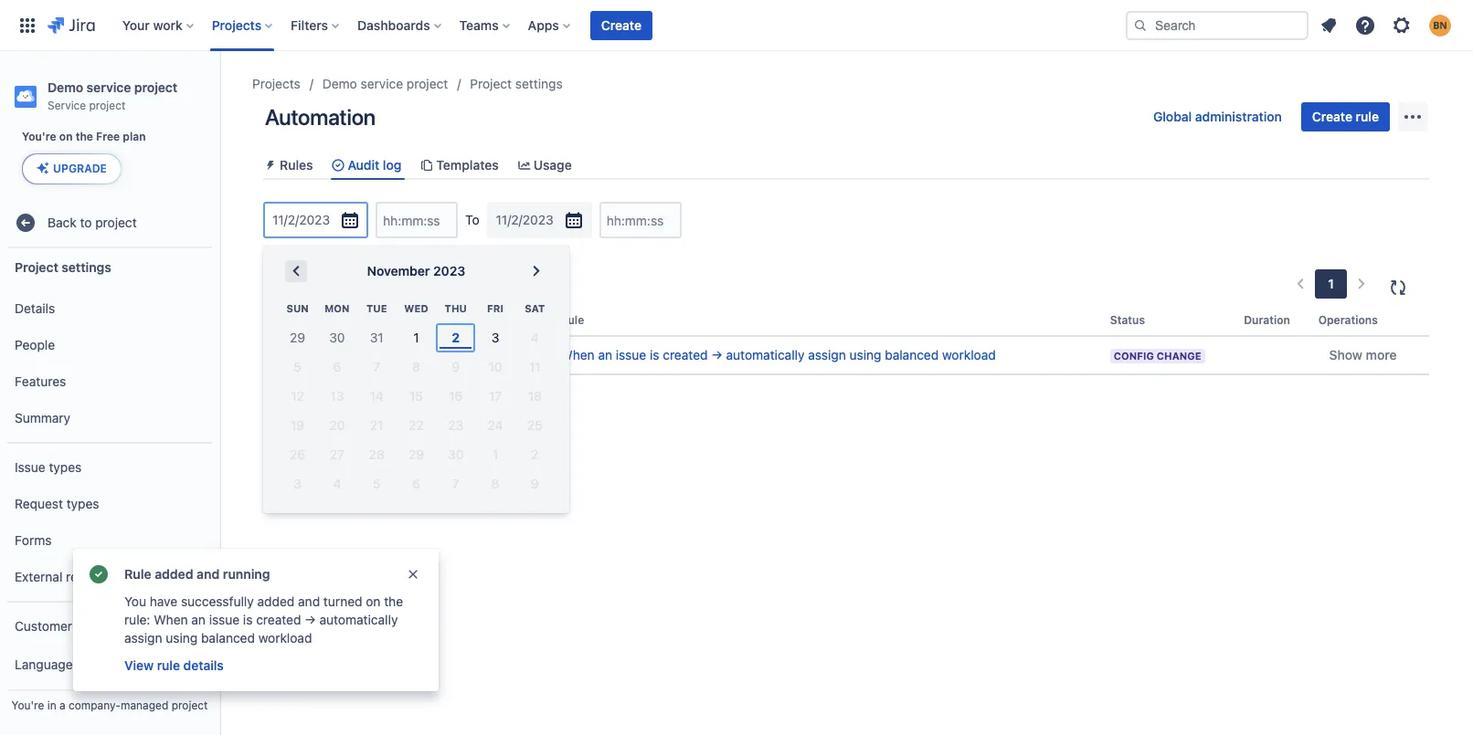 Task type: vqa. For each thing, say whether or not it's contained in the screenshot.


Task type: locate. For each thing, give the bounding box(es) containing it.
projects link
[[252, 73, 301, 95]]

1 button
[[1316, 270, 1348, 299], [397, 324, 436, 353], [476, 441, 515, 470]]

group containing details
[[7, 285, 212, 443]]

29 up 11/02/23, on the top left of page
[[290, 330, 306, 346]]

added up 'have'
[[155, 567, 193, 582]]

29 button down 22
[[397, 441, 436, 470]]

0 vertical spatial rule
[[1356, 109, 1380, 124]]

3 up 10
[[492, 330, 500, 346]]

service down "dashboards"
[[361, 76, 403, 91]]

4 row from the top
[[278, 382, 555, 412]]

tue
[[366, 303, 387, 315]]

5 up 12
[[294, 360, 302, 375]]

1 horizontal spatial 4
[[531, 330, 539, 346]]

rule inside button
[[157, 658, 180, 674]]

row group
[[278, 324, 555, 499]]

external resources
[[15, 569, 124, 585]]

7 down 23 'button'
[[452, 477, 460, 492]]

1 horizontal spatial hh:mm:ss field
[[601, 204, 680, 237]]

types right issue
[[49, 460, 82, 475]]

0 horizontal spatial project
[[15, 259, 58, 275]]

1 horizontal spatial 2
[[531, 447, 539, 463]]

30 up 10:03:03
[[329, 330, 345, 346]]

8 button up the 15
[[397, 353, 436, 382]]

11/2/2023 right to
[[496, 212, 554, 228]]

and up successfully
[[197, 567, 220, 582]]

row containing 26
[[278, 441, 555, 470]]

1 horizontal spatial 6
[[412, 477, 420, 492]]

project down "teams" dropdown button
[[470, 76, 512, 91]]

0 vertical spatial 1 button
[[1316, 270, 1348, 299]]

1 vertical spatial 7
[[452, 477, 460, 492]]

0 vertical spatial project
[[470, 76, 512, 91]]

created
[[663, 348, 708, 363], [256, 613, 301, 628]]

mean?
[[471, 404, 512, 420]]

settings down apps
[[516, 76, 563, 91]]

1 horizontal spatial 11/2/2023
[[496, 212, 554, 228]]

1 horizontal spatial 8
[[492, 477, 500, 492]]

you're in a company-managed project
[[11, 699, 208, 713]]

19
[[291, 418, 305, 434]]

people
[[15, 337, 55, 353]]

dismiss image
[[406, 568, 421, 582]]

11/2/2023 up last month image
[[272, 212, 330, 228]]

rule:
[[124, 613, 150, 628]]

5 button down '28'
[[357, 470, 397, 499]]

types
[[49, 460, 82, 475], [66, 496, 99, 512]]

0 horizontal spatial rule
[[124, 567, 151, 582]]

banner
[[0, 0, 1474, 51]]

2 vertical spatial the
[[384, 594, 403, 610]]

1 horizontal spatial 3
[[492, 330, 500, 346]]

2 horizontal spatial 1 button
[[1316, 270, 1348, 299]]

create right the 'apps' dropdown button
[[601, 17, 642, 32]]

0 vertical spatial automatically
[[726, 348, 805, 363]]

grid
[[278, 293, 555, 499]]

issue
[[15, 460, 45, 475]]

None text field
[[272, 211, 276, 230], [496, 211, 500, 230], [272, 211, 276, 230], [496, 211, 500, 230]]

the inside you have successfully added and turned on the rule: when an issue is created → automatically assign using balanced workload
[[384, 594, 403, 610]]

request
[[15, 496, 63, 512]]

0 horizontal spatial 2 button
[[436, 324, 476, 353]]

0 horizontal spatial automatically
[[320, 613, 398, 628]]

3 group from the top
[[7, 602, 212, 736]]

1 vertical spatial 8
[[492, 477, 500, 492]]

7 button up 14
[[357, 353, 397, 382]]

jira image
[[48, 14, 95, 36], [48, 14, 95, 36]]

audit log
[[348, 157, 402, 173]]

projects inside projects popup button
[[212, 17, 262, 32]]

6 row from the top
[[278, 441, 555, 470]]

an inside you have successfully added and turned on the rule: when an issue is created → automatically assign using balanced workload
[[191, 613, 206, 628]]

2 button down thu
[[436, 324, 476, 353]]

4 button down 27
[[318, 470, 357, 499]]

15 button
[[397, 382, 436, 412]]

create left actions icon
[[1313, 109, 1353, 124]]

1 down wed
[[414, 330, 419, 346]]

1 horizontal spatial 7 button
[[436, 470, 476, 499]]

1 horizontal spatial is
[[650, 348, 660, 363]]

you're down service
[[22, 130, 56, 144]]

types for issue types
[[49, 460, 82, 475]]

0 vertical spatial 29 button
[[278, 324, 318, 353]]

types right request
[[66, 496, 99, 512]]

demo up service
[[48, 80, 83, 95]]

automatically
[[726, 348, 805, 363], [320, 613, 398, 628]]

0 horizontal spatial issue
[[209, 613, 240, 628]]

1 horizontal spatial 3 button
[[476, 324, 515, 353]]

the right turned
[[384, 594, 403, 610]]

1 horizontal spatial assign
[[808, 348, 846, 363]]

1 horizontal spatial 30
[[448, 447, 464, 463]]

added inside you have successfully added and turned on the rule: when an issue is created → automatically assign using balanced workload
[[257, 594, 295, 610]]

0 horizontal spatial 6 button
[[318, 353, 357, 382]]

your work button
[[117, 11, 201, 40]]

group containing customer permissions
[[7, 602, 212, 736]]

demo for demo service project service project
[[48, 80, 83, 95]]

9 down 25 button at the bottom of the page
[[531, 477, 539, 492]]

5
[[294, 360, 302, 375], [373, 477, 381, 492]]

the left free
[[76, 130, 93, 144]]

0 horizontal spatial 4
[[333, 477, 341, 492]]

0 horizontal spatial 30 button
[[318, 324, 357, 353]]

duration
[[1244, 314, 1291, 327]]

24 button
[[476, 412, 515, 441]]

1
[[272, 271, 279, 286], [285, 271, 291, 286], [1329, 276, 1335, 292], [414, 330, 419, 346], [493, 447, 498, 463]]

using up what do the different statuses mean? dropdown button
[[850, 348, 882, 363]]

2 row from the top
[[278, 324, 555, 353]]

1 group from the top
[[7, 285, 212, 443]]

1 horizontal spatial 7
[[452, 477, 460, 492]]

1 vertical spatial created
[[256, 613, 301, 628]]

18
[[528, 389, 542, 404]]

am
[[376, 348, 394, 363]]

11/2/2023
[[272, 212, 330, 228], [496, 212, 554, 228]]

workload inside you have successfully added and turned on the rule: when an issue is created → automatically assign using balanced workload
[[259, 631, 312, 646]]

1 vertical spatial project settings
[[15, 259, 111, 275]]

1 horizontal spatial 9 button
[[515, 470, 555, 499]]

2 down 25 button at the bottom of the page
[[531, 447, 539, 463]]

3
[[492, 330, 500, 346], [294, 477, 302, 492]]

projects button
[[206, 11, 280, 40]]

your profile and settings image
[[1430, 14, 1452, 36]]

pagination element
[[1287, 270, 1377, 299]]

1 horizontal spatial 29 button
[[397, 441, 436, 470]]

permissions
[[76, 619, 147, 634]]

0 vertical spatial and
[[197, 567, 220, 582]]

25 button
[[515, 412, 555, 441]]

30 down 23 'button'
[[448, 447, 464, 463]]

balanced up what do the different statuses mean? dropdown button
[[885, 348, 939, 363]]

you
[[124, 594, 146, 610]]

1 vertical spatial projects
[[252, 76, 301, 91]]

8 up the 15
[[412, 360, 420, 375]]

1 up operations
[[1329, 276, 1335, 292]]

when down 'have'
[[154, 613, 188, 628]]

1 vertical spatial 1 button
[[397, 324, 436, 353]]

group containing issue types
[[7, 443, 212, 602]]

1 horizontal spatial project settings
[[470, 76, 563, 91]]

0 vertical spatial an
[[598, 348, 613, 363]]

29 button down sun
[[278, 324, 318, 353]]

language
[[15, 657, 73, 673]]

details
[[183, 658, 224, 674]]

when an issue is created → automatically assign using balanced workload
[[561, 348, 996, 363]]

forms
[[15, 533, 52, 548]]

1 horizontal spatial project
[[470, 76, 512, 91]]

1 vertical spatial 3 button
[[278, 470, 318, 499]]

using up view rule details
[[166, 631, 198, 646]]

assign inside you have successfully added and turned on the rule: when an issue is created → automatically assign using balanced workload
[[124, 631, 162, 646]]

0 vertical spatial 9 button
[[436, 353, 476, 382]]

0 vertical spatial 30 button
[[318, 324, 357, 353]]

1 vertical spatial and
[[298, 594, 320, 610]]

1 button down wed
[[397, 324, 436, 353]]

6 down 22 button
[[412, 477, 420, 492]]

work
[[153, 17, 183, 32]]

balanced up details
[[201, 631, 255, 646]]

project up the plan
[[134, 80, 178, 95]]

1 down 24 button
[[493, 447, 498, 463]]

demo up automation
[[323, 76, 357, 91]]

create for create
[[601, 17, 642, 32]]

settings image
[[1392, 14, 1413, 36]]

29 button
[[278, 324, 318, 353], [397, 441, 436, 470]]

6 up 13
[[333, 360, 341, 375]]

1 left last month image
[[272, 271, 279, 286]]

create inside "button"
[[1313, 109, 1353, 124]]

0 horizontal spatial 7
[[373, 360, 380, 375]]

rule for rule
[[561, 314, 584, 327]]

you're for you're in a company-managed project
[[11, 699, 44, 713]]

0 horizontal spatial on
[[59, 130, 73, 144]]

0 vertical spatial 5
[[294, 360, 302, 375]]

0 horizontal spatial using
[[166, 631, 198, 646]]

1 11/2/2023 from the left
[[272, 212, 330, 228]]

upgrade
[[53, 162, 107, 176]]

project right to
[[95, 214, 137, 230]]

5 down 28 button
[[373, 477, 381, 492]]

2 for the top "2" button
[[452, 330, 460, 346]]

demo for demo service project
[[323, 76, 357, 91]]

global administration
[[1154, 109, 1283, 124]]

next month image
[[526, 261, 548, 283]]

0 horizontal spatial is
[[243, 613, 253, 628]]

0 horizontal spatial service
[[87, 80, 131, 95]]

0 horizontal spatial 3
[[294, 477, 302, 492]]

1 horizontal spatial rule
[[1356, 109, 1380, 124]]

row containing sun
[[278, 293, 555, 324]]

5 row from the top
[[278, 412, 555, 441]]

9 up 16
[[452, 360, 460, 375]]

6 for 6 button to the bottom
[[412, 477, 420, 492]]

7 row from the top
[[278, 470, 555, 499]]

8 down 24 button
[[492, 477, 500, 492]]

0 horizontal spatial 9
[[452, 360, 460, 375]]

settings down to
[[62, 259, 111, 275]]

project up free
[[89, 99, 126, 112]]

30 button down '23'
[[436, 441, 476, 470]]

the for different
[[335, 404, 355, 420]]

7 down 31 button
[[373, 360, 380, 375]]

1 horizontal spatial 1 button
[[476, 441, 515, 470]]

23 button
[[436, 412, 476, 441]]

rule left actions icon
[[1356, 109, 1380, 124]]

12 button
[[278, 382, 318, 412]]

hh:mm:ss field
[[378, 204, 456, 237], [601, 204, 680, 237]]

added down 'running'
[[257, 594, 295, 610]]

6
[[333, 360, 341, 375], [412, 477, 420, 492]]

0 vertical spatial 30
[[329, 330, 345, 346]]

Search field
[[1126, 11, 1309, 40]]

rule
[[1356, 109, 1380, 124], [157, 658, 180, 674]]

successfully
[[181, 594, 254, 610]]

demo service project service project
[[48, 80, 178, 112]]

global administration link
[[1143, 102, 1294, 132]]

service up free
[[87, 80, 131, 95]]

rule for create
[[1356, 109, 1380, 124]]

group
[[7, 285, 212, 443], [7, 443, 212, 602], [7, 602, 212, 736]]

you're on the free plan
[[22, 130, 146, 144]]

success image
[[88, 564, 110, 586]]

1 vertical spatial added
[[257, 594, 295, 610]]

3 button up 10
[[476, 324, 515, 353]]

you're left in
[[11, 699, 44, 713]]

when right 11
[[561, 348, 595, 363]]

0 horizontal spatial demo
[[48, 80, 83, 95]]

0 vertical spatial projects
[[212, 17, 262, 32]]

2 horizontal spatial the
[[384, 594, 403, 610]]

0 vertical spatial 3
[[492, 330, 500, 346]]

support
[[76, 657, 122, 673]]

show more button
[[1319, 341, 1408, 370]]

the for free
[[76, 130, 93, 144]]

different
[[359, 404, 412, 420]]

1 vertical spatial using
[[166, 631, 198, 646]]

project
[[407, 76, 448, 91], [134, 80, 178, 95], [89, 99, 126, 112], [95, 214, 137, 230], [172, 699, 208, 713]]

service inside "demo service project service project"
[[87, 80, 131, 95]]

on right turned
[[366, 594, 381, 610]]

7
[[373, 360, 380, 375], [452, 477, 460, 492]]

0 vertical spatial 6
[[333, 360, 341, 375]]

17
[[489, 389, 502, 404]]

6 button
[[318, 353, 357, 382], [397, 470, 436, 499]]

and left turned
[[298, 594, 320, 610]]

5 button up 12
[[278, 353, 318, 382]]

project settings
[[470, 76, 563, 91], [15, 259, 111, 275]]

1 vertical spatial 30
[[448, 447, 464, 463]]

3 down 26 button at bottom left
[[294, 477, 302, 492]]

0 vertical spatial 9
[[452, 360, 460, 375]]

28
[[369, 447, 385, 463]]

projects right work
[[212, 17, 262, 32]]

using inside you have successfully added and turned on the rule: when an issue is created → automatically assign using balanced workload
[[166, 631, 198, 646]]

when inside you have successfully added and turned on the rule: when an issue is created → automatically assign using balanced workload
[[154, 613, 188, 628]]

rule right view
[[157, 658, 180, 674]]

3 button down the 26
[[278, 470, 318, 499]]

1 horizontal spatial 9
[[531, 477, 539, 492]]

project settings down back
[[15, 259, 111, 275]]

project up details
[[15, 259, 58, 275]]

0 horizontal spatial create
[[601, 17, 642, 32]]

the inside dropdown button
[[335, 404, 355, 420]]

1 horizontal spatial on
[[366, 594, 381, 610]]

4 down 27 button
[[333, 477, 341, 492]]

2 group from the top
[[7, 443, 212, 602]]

when an issue is created → automatically assign using balanced workload link
[[561, 348, 996, 363]]

4 button up 11
[[515, 324, 555, 353]]

3 row from the top
[[278, 353, 555, 382]]

create inside button
[[601, 17, 642, 32]]

1 vertical spatial is
[[243, 613, 253, 628]]

11
[[529, 360, 541, 375]]

project down details
[[172, 699, 208, 713]]

1 horizontal spatial 6 button
[[397, 470, 436, 499]]

1 vertical spatial 3
[[294, 477, 302, 492]]

→
[[712, 348, 723, 363], [305, 613, 316, 628]]

automation
[[265, 104, 376, 130]]

6 button up 13
[[318, 353, 357, 382]]

30 button down mon
[[318, 324, 357, 353]]

projects up automation
[[252, 76, 301, 91]]

9 button up 16
[[436, 353, 476, 382]]

features
[[15, 374, 66, 389]]

0 horizontal spatial 6
[[333, 360, 341, 375]]

1 vertical spatial settings
[[62, 259, 111, 275]]

2 for "2" button to the right
[[531, 447, 539, 463]]

1 button up operations
[[1316, 270, 1348, 299]]

the right do
[[335, 404, 355, 420]]

4 down sat
[[531, 330, 539, 346]]

1 button down 24
[[476, 441, 515, 470]]

29 down 22 button
[[409, 447, 424, 463]]

1 horizontal spatial added
[[257, 594, 295, 610]]

2 button down 25
[[515, 441, 555, 470]]

customer
[[15, 619, 72, 634]]

project settings down apps
[[470, 76, 563, 91]]

teams button
[[454, 11, 517, 40]]

dashboards
[[358, 17, 430, 32]]

rule inside "button"
[[1356, 109, 1380, 124]]

1 vertical spatial types
[[66, 496, 99, 512]]

you have successfully added and turned on the rule: when an issue is created → automatically assign using balanced workload
[[124, 594, 403, 646]]

tab list
[[256, 150, 1437, 180]]

1 vertical spatial on
[[366, 594, 381, 610]]

rule added and running
[[124, 567, 270, 582]]

7 button down 23 'button'
[[436, 470, 476, 499]]

actions image
[[1402, 106, 1424, 128]]

4 button
[[515, 324, 555, 353], [318, 470, 357, 499]]

1 vertical spatial automatically
[[320, 613, 398, 628]]

9 button down 25 button at the bottom of the page
[[515, 470, 555, 499]]

config change
[[1114, 350, 1202, 362]]

1 vertical spatial workload
[[259, 631, 312, 646]]

1 vertical spatial when
[[154, 613, 188, 628]]

1 vertical spatial create
[[1313, 109, 1353, 124]]

assign up what do the different statuses mean? dropdown button
[[808, 348, 846, 363]]

9
[[452, 360, 460, 375], [531, 477, 539, 492]]

demo inside "demo service project service project"
[[48, 80, 83, 95]]

8 button down 24 button
[[476, 470, 515, 499]]

1 vertical spatial an
[[191, 613, 206, 628]]

an right 11
[[598, 348, 613, 363]]

2 up the "(23240284508)"
[[452, 330, 460, 346]]

help image
[[1355, 14, 1377, 36]]

using
[[850, 348, 882, 363], [166, 631, 198, 646]]

0 horizontal spatial when
[[154, 613, 188, 628]]

rule up "you"
[[124, 567, 151, 582]]

on down service
[[59, 130, 73, 144]]

project down the dashboards 'popup button'
[[407, 76, 448, 91]]

1 row from the top
[[278, 293, 555, 324]]

6 button down 22 button
[[397, 470, 436, 499]]

on inside you have successfully added and turned on the rule: when an issue is created → automatically assign using balanced workload
[[366, 594, 381, 610]]

0 vertical spatial create
[[601, 17, 642, 32]]

workload
[[943, 348, 996, 363], [259, 631, 312, 646]]

rule right sat
[[561, 314, 584, 327]]

an down successfully
[[191, 613, 206, 628]]

1 vertical spatial assign
[[124, 631, 162, 646]]

audit
[[348, 157, 380, 173]]

and inside you have successfully added and turned on the rule: when an issue is created → automatically assign using balanced workload
[[298, 594, 320, 610]]

row
[[278, 293, 555, 324], [278, 324, 555, 353], [278, 353, 555, 382], [278, 382, 555, 412], [278, 412, 555, 441], [278, 441, 555, 470], [278, 470, 555, 499]]

assign down rule:
[[124, 631, 162, 646]]

your work
[[122, 17, 183, 32]]



Task type: describe. For each thing, give the bounding box(es) containing it.
upgrade button
[[23, 155, 121, 184]]

0 vertical spatial 6 button
[[318, 353, 357, 382]]

automatically inside you have successfully added and turned on the rule: when an issue is created → automatically assign using balanced workload
[[320, 613, 398, 628]]

balanced inside you have successfully added and turned on the rule: when an issue is created → automatically assign using balanced workload
[[201, 631, 255, 646]]

row containing 3
[[278, 470, 555, 499]]

november 2023
[[367, 263, 466, 279]]

create rule
[[1313, 109, 1380, 124]]

teams
[[460, 17, 499, 32]]

back to project link
[[7, 205, 212, 241]]

3 for the bottommost 3 'button'
[[294, 477, 302, 492]]

dashboards button
[[352, 11, 449, 40]]

0 horizontal spatial 9 button
[[436, 353, 476, 382]]

1 inside pagination element
[[1329, 276, 1335, 292]]

show
[[1330, 348, 1363, 363]]

1 vertical spatial project
[[15, 259, 58, 275]]

apps
[[528, 17, 559, 32]]

1 1
[[272, 271, 291, 286]]

templates
[[436, 157, 499, 173]]

4 for the bottommost 4 "button"
[[333, 477, 341, 492]]

1 vertical spatial 29 button
[[397, 441, 436, 470]]

1 horizontal spatial when
[[561, 348, 595, 363]]

change
[[1157, 350, 1202, 362]]

project for back to project
[[95, 214, 137, 230]]

0 horizontal spatial 1 button
[[397, 324, 436, 353]]

2023
[[433, 263, 466, 279]]

1 vertical spatial 8 button
[[476, 470, 515, 499]]

request types
[[15, 496, 99, 512]]

projects for projects popup button
[[212, 17, 262, 32]]

20 button
[[318, 412, 357, 441]]

statuses
[[415, 404, 468, 420]]

14
[[370, 389, 384, 404]]

grid containing 29
[[278, 293, 555, 499]]

issue types link
[[7, 450, 212, 486]]

11 button
[[515, 353, 555, 382]]

filters
[[291, 17, 328, 32]]

22 button
[[397, 412, 436, 441]]

0 horizontal spatial 29
[[290, 330, 306, 346]]

config
[[1114, 350, 1155, 362]]

row containing 12
[[278, 382, 555, 412]]

1 horizontal spatial workload
[[943, 348, 996, 363]]

templates image
[[420, 158, 435, 172]]

3 for the top 3 'button'
[[492, 330, 500, 346]]

more
[[1366, 348, 1397, 363]]

details
[[15, 300, 55, 316]]

to
[[465, 212, 480, 228]]

31 button
[[357, 324, 397, 353]]

0 vertical spatial 3 button
[[476, 324, 515, 353]]

→ inside you have successfully added and turned on the rule: when an issue is created → automatically assign using balanced workload
[[305, 613, 316, 628]]

6 for 6 button to the top
[[333, 360, 341, 375]]

create button
[[590, 11, 653, 40]]

2 hh:mm:ss field from the left
[[601, 204, 680, 237]]

service
[[48, 99, 86, 112]]

1 horizontal spatial 4 button
[[515, 324, 555, 353]]

row containing 29
[[278, 324, 555, 353]]

21
[[370, 418, 384, 434]]

customer permissions link
[[7, 609, 212, 645]]

mon
[[325, 303, 350, 315]]

23
[[448, 418, 464, 434]]

language support link
[[7, 645, 212, 686]]

0 horizontal spatial and
[[197, 567, 220, 582]]

1 vertical spatial 9 button
[[515, 470, 555, 499]]

audit log image
[[331, 158, 346, 172]]

usage
[[534, 157, 572, 173]]

row group containing 29
[[278, 324, 555, 499]]

25
[[527, 418, 543, 434]]

date
[[263, 314, 288, 327]]

0 horizontal spatial added
[[155, 567, 193, 582]]

0 horizontal spatial 8
[[412, 360, 420, 375]]

27
[[330, 447, 345, 463]]

wed
[[404, 303, 428, 315]]

usage image
[[517, 158, 532, 172]]

1 horizontal spatial using
[[850, 348, 882, 363]]

row containing 19
[[278, 412, 555, 441]]

0 horizontal spatial 5
[[294, 360, 302, 375]]

log
[[383, 157, 402, 173]]

view rule details
[[124, 658, 224, 674]]

summary
[[15, 410, 71, 426]]

create for create rule
[[1313, 109, 1353, 124]]

18 button
[[515, 382, 555, 412]]

refresh log image
[[1388, 277, 1410, 299]]

view rule details button
[[123, 656, 226, 677]]

tab list containing rules
[[256, 150, 1437, 180]]

project settings link
[[470, 73, 563, 95]]

projects for projects link
[[252, 76, 301, 91]]

0 vertical spatial 7 button
[[357, 353, 397, 382]]

what do the different statuses mean? button
[[259, 402, 1430, 423]]

2 11/2/2023 from the left
[[496, 212, 554, 228]]

a
[[59, 699, 65, 713]]

thu
[[445, 303, 467, 315]]

0 vertical spatial settings
[[516, 76, 563, 91]]

row containing 5
[[278, 353, 555, 382]]

what
[[281, 404, 313, 420]]

demo service project link
[[323, 73, 448, 95]]

1 horizontal spatial 5 button
[[357, 470, 397, 499]]

details link
[[7, 291, 212, 327]]

0 vertical spatial is
[[650, 348, 660, 363]]

0 vertical spatial on
[[59, 130, 73, 144]]

operations
[[1319, 314, 1379, 327]]

sat
[[525, 303, 545, 315]]

1 vertical spatial 30 button
[[436, 441, 476, 470]]

forms link
[[7, 523, 212, 560]]

1 horizontal spatial issue
[[616, 348, 647, 363]]

project for demo service project
[[407, 76, 448, 91]]

resources
[[66, 569, 124, 585]]

service for demo service project
[[361, 76, 403, 91]]

administration
[[1196, 109, 1283, 124]]

0 vertical spatial created
[[663, 348, 708, 363]]

4 for right 4 "button"
[[531, 330, 539, 346]]

project for demo service project service project
[[134, 80, 178, 95]]

expand image
[[259, 402, 281, 423]]

10 button
[[476, 353, 515, 382]]

company-
[[69, 699, 121, 713]]

rule for view
[[157, 658, 180, 674]]

is inside you have successfully added and turned on the rule: when an issue is created → automatically assign using balanced workload
[[243, 613, 253, 628]]

demo service project
[[323, 76, 448, 91]]

external
[[15, 569, 63, 585]]

30 for bottom the 30 button
[[448, 447, 464, 463]]

issue inside you have successfully added and turned on the rule: when an issue is created → automatically assign using balanced workload
[[209, 613, 240, 628]]

31
[[370, 330, 384, 346]]

28 button
[[357, 441, 397, 470]]

27 button
[[318, 441, 357, 470]]

20
[[330, 418, 345, 434]]

0 horizontal spatial 29 button
[[278, 324, 318, 353]]

0 vertical spatial 7
[[373, 360, 380, 375]]

request types link
[[7, 486, 212, 523]]

1 horizontal spatial 29
[[409, 447, 424, 463]]

search image
[[1134, 18, 1148, 32]]

1 vertical spatial 6 button
[[397, 470, 436, 499]]

language support
[[15, 657, 122, 673]]

1 vertical spatial 4 button
[[318, 470, 357, 499]]

10:03:03
[[320, 348, 373, 363]]

2 vertical spatial 1 button
[[476, 441, 515, 470]]

service for demo service project service project
[[87, 80, 131, 95]]

people link
[[7, 327, 212, 364]]

13 button
[[318, 382, 357, 412]]

1 horizontal spatial balanced
[[885, 348, 939, 363]]

0 vertical spatial 5 button
[[278, 353, 318, 382]]

appswitcher icon image
[[16, 14, 38, 36]]

external resources link
[[7, 560, 212, 596]]

banner containing your work
[[0, 0, 1474, 51]]

1 up sun
[[285, 271, 291, 286]]

1 horizontal spatial automatically
[[726, 348, 805, 363]]

0 vertical spatial 8 button
[[397, 353, 436, 382]]

15
[[410, 389, 423, 404]]

10
[[489, 360, 502, 375]]

30 for the leftmost the 30 button
[[329, 330, 345, 346]]

back to project
[[48, 214, 137, 230]]

0 vertical spatial project settings
[[470, 76, 563, 91]]

0 vertical spatial →
[[712, 348, 723, 363]]

1 horizontal spatial 5
[[373, 477, 381, 492]]

types for request types
[[66, 496, 99, 512]]

show more
[[1330, 348, 1397, 363]]

created inside you have successfully added and turned on the rule: when an issue is created → automatically assign using balanced workload
[[256, 613, 301, 628]]

you're for you're on the free plan
[[22, 130, 56, 144]]

rules image
[[263, 158, 278, 172]]

free
[[96, 130, 120, 144]]

notifications image
[[1318, 14, 1340, 36]]

0 horizontal spatial project settings
[[15, 259, 111, 275]]

24
[[488, 418, 503, 434]]

13
[[330, 389, 344, 404]]

1 hh:mm:ss field from the left
[[378, 204, 456, 237]]

26
[[290, 447, 306, 463]]

create rule button
[[1302, 102, 1391, 132]]

0 vertical spatial 2 button
[[436, 324, 476, 353]]

1 horizontal spatial an
[[598, 348, 613, 363]]

sidebar navigation image
[[199, 73, 240, 110]]

rule for rule added and running
[[124, 567, 151, 582]]

summary link
[[7, 400, 212, 437]]

global
[[1154, 109, 1192, 124]]

apps button
[[523, 11, 578, 40]]

1 horizontal spatial 2 button
[[515, 441, 555, 470]]

last month image
[[285, 261, 307, 283]]

filters button
[[285, 11, 347, 40]]

0 horizontal spatial settings
[[62, 259, 111, 275]]

primary element
[[11, 0, 1126, 51]]

1 vertical spatial 9
[[531, 477, 539, 492]]

features link
[[7, 364, 212, 400]]



